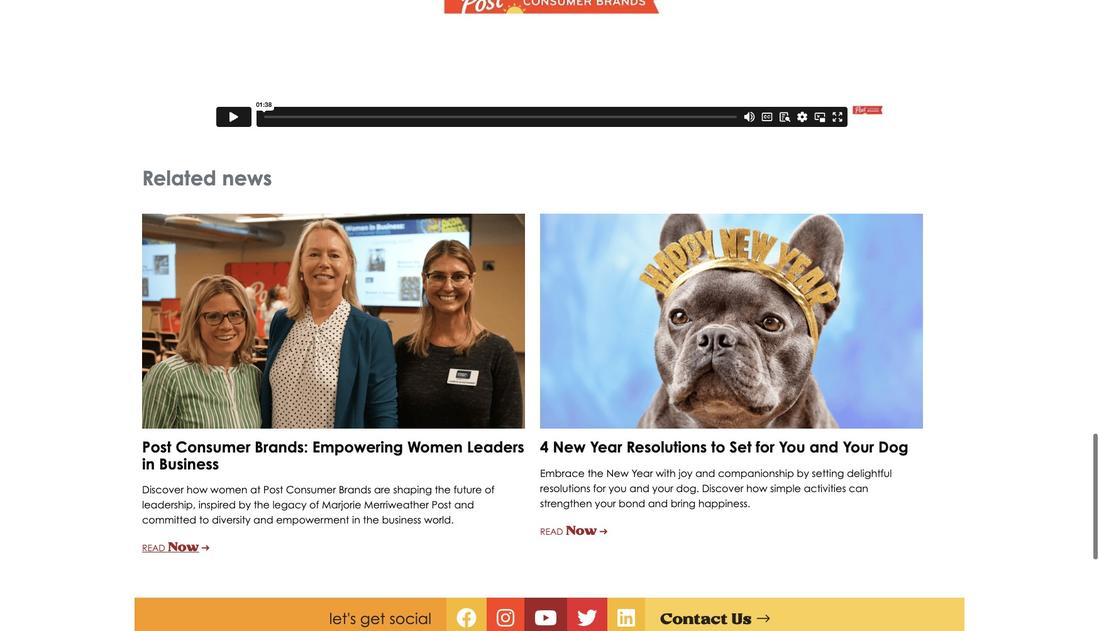 Task type: vqa. For each thing, say whether or not it's contained in the screenshot.
leftmost in
yes



Task type: describe. For each thing, give the bounding box(es) containing it.
get
[[360, 609, 386, 627]]

committed
[[142, 513, 196, 526]]

bond
[[619, 496, 646, 509]]

how inside embrace the new year with joy and companionship by setting delightful resolutions for you and your dog. discover how simple activities can strengthen your bond and bring happiness.
[[747, 481, 768, 494]]

news
[[222, 164, 272, 189]]

french bulldog dog wearing new year's eve party celebration headband with text 'happy new year' in front of blue background image
[[540, 213, 924, 428]]

by inside discover how women at post consumer brands are shaping the future of leadership, inspired by the legacy of marjorie merriweather post and committed to diversity and empowerment in the business world.
[[239, 498, 251, 510]]

bring
[[671, 496, 696, 509]]

and right the joy
[[696, 466, 716, 479]]

now for consumer
[[168, 539, 199, 553]]

discover how women at post consumer brands are shaping the future of leadership, inspired by the legacy of marjorie merriweather post and committed to diversity and empowerment in the business world.
[[142, 483, 495, 526]]

long arrow right image for consumer
[[202, 544, 210, 553]]

happiness.
[[699, 496, 751, 509]]

1 horizontal spatial of
[[485, 483, 495, 495]]

read for post consumer brands: empowering women leaders in business
[[142, 542, 165, 553]]

joy
[[679, 466, 693, 479]]

embrace
[[540, 466, 585, 479]]

women
[[408, 437, 463, 456]]

with
[[656, 466, 676, 479]]

strengthen
[[540, 496, 593, 509]]

future
[[454, 483, 482, 495]]

dog
[[879, 437, 909, 456]]

brands
[[339, 483, 372, 495]]

at
[[250, 483, 261, 495]]

contact us link
[[661, 610, 770, 627]]

activities
[[804, 481, 847, 494]]

2 horizontal spatial post
[[432, 498, 452, 510]]

setting
[[812, 466, 845, 479]]

by inside embrace the new year with joy and companionship by setting delightful resolutions for you and your dog. discover how simple activities can strengthen your bond and bring happiness.
[[797, 466, 810, 479]]

0 vertical spatial new
[[553, 437, 586, 456]]

the down at
[[254, 498, 270, 510]]

let's
[[329, 609, 356, 627]]

now for new
[[566, 523, 598, 537]]

instagram image
[[497, 611, 515, 626]]

embrace the new year with joy and companionship by setting delightful resolutions for you and your dog. discover how simple activities can strengthen your bond and bring happiness.
[[540, 466, 893, 509]]

resolutions
[[627, 437, 707, 456]]

how inside discover how women at post consumer brands are shaping the future of leadership, inspired by the legacy of marjorie merriweather post and committed to diversity and empowerment in the business world.
[[187, 483, 208, 495]]

linkedin image
[[618, 611, 635, 626]]

are
[[374, 483, 391, 495]]

and down future
[[455, 498, 474, 510]]

and up 'bond'
[[630, 481, 650, 494]]

us
[[732, 610, 752, 627]]

dog.
[[677, 481, 700, 494]]

women
[[211, 483, 248, 495]]

and up setting
[[810, 437, 839, 456]]

shaping
[[394, 483, 432, 495]]

and left bring
[[649, 496, 668, 509]]

business
[[159, 454, 219, 472]]

long arrow right image inside the contact us link
[[757, 611, 770, 626]]

merriweather
[[364, 498, 429, 510]]

consumer inside post consumer brands: empowering women leaders in business
[[176, 437, 251, 456]]

0 vertical spatial year
[[590, 437, 623, 456]]

read now for post consumer brands: empowering women leaders in business
[[142, 539, 199, 553]]

related
[[142, 164, 217, 189]]

discover inside discover how women at post consumer brands are shaping the future of leadership, inspired by the legacy of marjorie merriweather post and committed to diversity and empowerment in the business world.
[[142, 483, 184, 495]]

consumer inside discover how women at post consumer brands are shaping the future of leadership, inspired by the legacy of marjorie merriweather post and committed to diversity and empowerment in the business world.
[[286, 483, 336, 495]]

can
[[849, 481, 869, 494]]



Task type: locate. For each thing, give the bounding box(es) containing it.
you
[[779, 437, 806, 456]]

your down with
[[653, 481, 674, 494]]

simple
[[771, 481, 802, 494]]

1 vertical spatial to
[[199, 513, 209, 526]]

the right embrace
[[588, 466, 604, 479]]

discover up leadership,
[[142, 483, 184, 495]]

1 horizontal spatial to
[[712, 437, 726, 456]]

0 vertical spatial consumer
[[176, 437, 251, 456]]

0 vertical spatial by
[[797, 466, 810, 479]]

1 vertical spatial of
[[310, 498, 319, 510]]

0 horizontal spatial consumer
[[176, 437, 251, 456]]

discover
[[702, 481, 744, 494], [142, 483, 184, 495]]

leaders
[[467, 437, 525, 456]]

diversity
[[212, 513, 251, 526]]

for
[[756, 437, 775, 456], [594, 481, 606, 494]]

0 horizontal spatial of
[[310, 498, 319, 510]]

by down at
[[239, 498, 251, 510]]

1 horizontal spatial post
[[264, 483, 283, 495]]

0 horizontal spatial to
[[199, 513, 209, 526]]

0 vertical spatial long arrow right image
[[600, 527, 608, 536]]

and
[[810, 437, 839, 456], [696, 466, 716, 479], [630, 481, 650, 494], [649, 496, 668, 509], [455, 498, 474, 510], [254, 513, 274, 526]]

post right at
[[264, 483, 283, 495]]

1 vertical spatial year
[[632, 466, 654, 479]]

read now
[[540, 523, 598, 537], [142, 539, 199, 553]]

to
[[712, 437, 726, 456], [199, 513, 209, 526]]

contact us
[[661, 610, 752, 627]]

0 horizontal spatial read
[[142, 542, 165, 553]]

set
[[730, 437, 752, 456]]

0 vertical spatial read now
[[540, 523, 598, 537]]

new inside embrace the new year with joy and companionship by setting delightful resolutions for you and your dog. discover how simple activities can strengthen your bond and bring happiness.
[[607, 466, 629, 479]]

1 vertical spatial read
[[142, 542, 165, 553]]

0 horizontal spatial now
[[168, 539, 199, 553]]

in inside post consumer brands: empowering women leaders in business
[[142, 454, 155, 472]]

0 vertical spatial now
[[566, 523, 598, 537]]

0 vertical spatial your
[[653, 481, 674, 494]]

1 horizontal spatial discover
[[702, 481, 744, 494]]

discover inside embrace the new year with joy and companionship by setting delightful resolutions for you and your dog. discover how simple activities can strengthen your bond and bring happiness.
[[702, 481, 744, 494]]

1 vertical spatial new
[[607, 466, 629, 479]]

how down companionship
[[747, 481, 768, 494]]

1 vertical spatial for
[[594, 481, 606, 494]]

of right future
[[485, 483, 495, 495]]

social
[[390, 609, 432, 627]]

post up leadership,
[[142, 437, 171, 456]]

world.
[[424, 513, 454, 526]]

your down you
[[595, 496, 616, 509]]

0 horizontal spatial new
[[553, 437, 586, 456]]

2 horizontal spatial long arrow right image
[[757, 611, 770, 626]]

the left future
[[435, 483, 451, 495]]

for left you
[[594, 481, 606, 494]]

1 vertical spatial now
[[168, 539, 199, 553]]

post up "world."
[[432, 498, 452, 510]]

for inside embrace the new year with joy and companionship by setting delightful resolutions for you and your dog. discover how simple activities can strengthen your bond and bring happiness.
[[594, 481, 606, 494]]

0 horizontal spatial long arrow right image
[[202, 544, 210, 553]]

to left set
[[712, 437, 726, 456]]

0 horizontal spatial how
[[187, 483, 208, 495]]

of
[[485, 483, 495, 495], [310, 498, 319, 510]]

post consumer brands women leaders at the minnesota chamber of commerce women in business conference image
[[142, 213, 525, 428]]

1 horizontal spatial your
[[653, 481, 674, 494]]

in
[[142, 454, 155, 472], [352, 513, 360, 526]]

0 horizontal spatial post
[[142, 437, 171, 456]]

0 horizontal spatial your
[[595, 496, 616, 509]]

0 vertical spatial post
[[142, 437, 171, 456]]

read down "strengthen"
[[540, 525, 564, 536]]

2 vertical spatial long arrow right image
[[757, 611, 770, 626]]

for right set
[[756, 437, 775, 456]]

your
[[653, 481, 674, 494], [595, 496, 616, 509]]

and down legacy on the left of the page
[[254, 513, 274, 526]]

1 horizontal spatial long arrow right image
[[600, 527, 608, 536]]

the down merriweather
[[363, 513, 379, 526]]

4 new year resolutions to set for you and your dog
[[540, 437, 909, 456]]

0 horizontal spatial for
[[594, 481, 606, 494]]

read down committed
[[142, 542, 165, 553]]

1 vertical spatial consumer
[[286, 483, 336, 495]]

to down inspired
[[199, 513, 209, 526]]

in inside discover how women at post consumer brands are shaping the future of leadership, inspired by the legacy of marjorie merriweather post and committed to diversity and empowerment in the business world.
[[352, 513, 360, 526]]

new right 4 at the bottom left
[[553, 437, 586, 456]]

post
[[142, 437, 171, 456], [264, 483, 283, 495], [432, 498, 452, 510]]

1 vertical spatial by
[[239, 498, 251, 510]]

2 vertical spatial post
[[432, 498, 452, 510]]

year inside embrace the new year with joy and companionship by setting delightful resolutions for you and your dog. discover how simple activities can strengthen your bond and bring happiness.
[[632, 466, 654, 479]]

companionship
[[719, 466, 795, 479]]

discover up happiness. at the right
[[702, 481, 744, 494]]

read now for 4 new year resolutions to set for you and your dog
[[540, 523, 598, 537]]

post consumer brands: empowering women leaders in business
[[142, 437, 525, 472]]

0 horizontal spatial discover
[[142, 483, 184, 495]]

1 horizontal spatial read now
[[540, 523, 598, 537]]

read for 4 new year resolutions to set for you and your dog
[[540, 525, 564, 536]]

year up you
[[590, 437, 623, 456]]

now down committed
[[168, 539, 199, 553]]

how
[[747, 481, 768, 494], [187, 483, 208, 495]]

read
[[540, 525, 564, 536], [142, 542, 165, 553]]

leadership,
[[142, 498, 196, 510]]

1 horizontal spatial consumer
[[286, 483, 336, 495]]

1 vertical spatial long arrow right image
[[202, 544, 210, 553]]

business
[[382, 513, 422, 526]]

0 vertical spatial in
[[142, 454, 155, 472]]

1 horizontal spatial now
[[566, 523, 598, 537]]

in left business at the bottom of page
[[142, 454, 155, 472]]

read now down "strengthen"
[[540, 523, 598, 537]]

1 horizontal spatial by
[[797, 466, 810, 479]]

1 horizontal spatial read
[[540, 525, 564, 536]]

the
[[588, 466, 604, 479], [435, 483, 451, 495], [254, 498, 270, 510], [363, 513, 379, 526]]

to inside discover how women at post consumer brands are shaping the future of leadership, inspired by the legacy of marjorie merriweather post and committed to diversity and empowerment in the business world.
[[199, 513, 209, 526]]

0 vertical spatial for
[[756, 437, 775, 456]]

your
[[843, 437, 875, 456]]

delightful
[[847, 466, 893, 479]]

consumer
[[176, 437, 251, 456], [286, 483, 336, 495]]

new
[[553, 437, 586, 456], [607, 466, 629, 479]]

legacy
[[273, 498, 307, 510]]

empowering
[[313, 437, 403, 456]]

0 vertical spatial of
[[485, 483, 495, 495]]

0 vertical spatial read
[[540, 525, 564, 536]]

resolutions
[[540, 481, 591, 494]]

let's get social
[[329, 609, 432, 627]]

1 horizontal spatial in
[[352, 513, 360, 526]]

1 horizontal spatial year
[[632, 466, 654, 479]]

1 horizontal spatial how
[[747, 481, 768, 494]]

read now down committed
[[142, 539, 199, 553]]

1 vertical spatial post
[[264, 483, 283, 495]]

0 vertical spatial to
[[712, 437, 726, 456]]

new up you
[[607, 466, 629, 479]]

long arrow right image for new
[[600, 527, 608, 536]]

1 vertical spatial read now
[[142, 539, 199, 553]]

4
[[540, 437, 549, 456]]

0 horizontal spatial in
[[142, 454, 155, 472]]

now
[[566, 523, 598, 537], [168, 539, 199, 553]]

now down "strengthen"
[[566, 523, 598, 537]]

0 horizontal spatial by
[[239, 498, 251, 510]]

marjorie
[[322, 498, 362, 510]]

1 vertical spatial in
[[352, 513, 360, 526]]

contact
[[661, 610, 728, 627]]

year left with
[[632, 466, 654, 479]]

year
[[590, 437, 623, 456], [632, 466, 654, 479]]

1 horizontal spatial new
[[607, 466, 629, 479]]

empowerment
[[276, 513, 350, 526]]

by
[[797, 466, 810, 479], [239, 498, 251, 510]]

0 horizontal spatial year
[[590, 437, 623, 456]]

by up simple
[[797, 466, 810, 479]]

you
[[609, 481, 627, 494]]

post inside post consumer brands: empowering women leaders in business
[[142, 437, 171, 456]]

inspired
[[199, 498, 236, 510]]

related news
[[142, 164, 272, 189]]

in down marjorie
[[352, 513, 360, 526]]

of up empowerment
[[310, 498, 319, 510]]

long arrow right image
[[600, 527, 608, 536], [202, 544, 210, 553], [757, 611, 770, 626]]

consumer up legacy on the left of the page
[[286, 483, 336, 495]]

brands:
[[255, 437, 308, 456]]

the inside embrace the new year with joy and companionship by setting delightful resolutions for you and your dog. discover how simple activities can strengthen your bond and bring happiness.
[[588, 466, 604, 479]]

1 horizontal spatial for
[[756, 437, 775, 456]]

0 horizontal spatial read now
[[142, 539, 199, 553]]

1 vertical spatial your
[[595, 496, 616, 509]]

how up inspired
[[187, 483, 208, 495]]

consumer up women
[[176, 437, 251, 456]]



